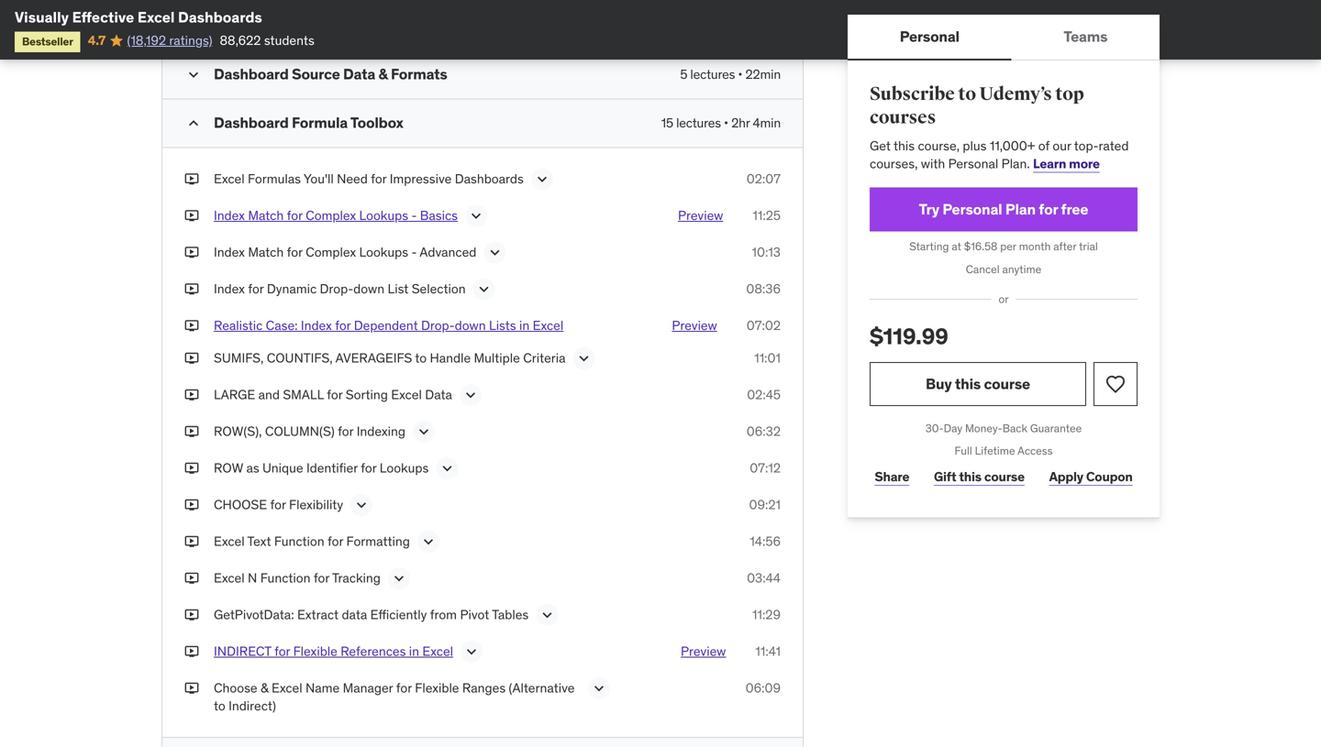 Task type: locate. For each thing, give the bounding box(es) containing it.
&
[[379, 64, 388, 83], [261, 680, 269, 697]]

try personal plan for free
[[919, 200, 1089, 219]]

for down unique
[[270, 497, 286, 513]]

dashboard
[[214, 64, 289, 83], [214, 113, 289, 132]]

& inside choose & excel name manager for flexible ranges (alternative to indirect)
[[261, 680, 269, 697]]

for
[[371, 170, 387, 187], [1039, 200, 1058, 219], [287, 207, 303, 224], [287, 244, 303, 260], [248, 281, 264, 297], [335, 317, 351, 334], [327, 387, 343, 403], [338, 423, 354, 440], [361, 460, 377, 477], [270, 497, 286, 513], [328, 534, 343, 550], [314, 570, 329, 587], [274, 644, 290, 660], [396, 680, 412, 697]]

row as unique identifier for lookups
[[214, 460, 429, 477]]

0 horizontal spatial to
[[214, 698, 226, 715]]

0 vertical spatial dashboards
[[178, 8, 262, 27]]

2 vertical spatial this
[[959, 469, 982, 486]]

88,622
[[220, 32, 261, 49]]

0 vertical spatial match
[[248, 207, 284, 224]]

9 xsmall image from the top
[[184, 607, 199, 624]]

flexible down extract
[[293, 644, 338, 660]]

personal down plus
[[949, 155, 999, 172]]

1 xsmall image from the top
[[184, 207, 199, 225]]

1 xsmall image from the top
[[184, 170, 199, 188]]

0 horizontal spatial drop-
[[320, 281, 353, 297]]

this
[[894, 137, 915, 154], [955, 375, 981, 393], [959, 469, 982, 486]]

personal inside get this course, plus 11,000+ of our top-rated courses, with personal plan.
[[949, 155, 999, 172]]

lookups for basics
[[359, 207, 408, 224]]

excel
[[138, 8, 175, 27], [214, 170, 245, 187], [533, 317, 564, 334], [391, 387, 422, 403], [214, 534, 245, 550], [214, 570, 245, 587], [423, 644, 453, 660], [272, 680, 303, 697]]

preview for 11:41
[[681, 644, 726, 660]]

xsmall image for row(s),
[[184, 423, 199, 441]]

this inside get this course, plus 11,000+ of our top-rated courses, with personal plan.
[[894, 137, 915, 154]]

0 horizontal spatial down
[[353, 281, 385, 297]]

index inside realistic case: index for dependent drop-down lists in excel button
[[301, 317, 332, 334]]

0 vertical spatial to
[[958, 83, 976, 106]]

index for index match for complex lookups - basics
[[214, 207, 245, 224]]

4 xsmall image from the top
[[184, 533, 199, 551]]

sumifs, countifs, averageifs to handle multiple criteria
[[214, 350, 566, 367]]

0 vertical spatial flexible
[[293, 644, 338, 660]]

small image down ratings)
[[184, 65, 203, 84]]

try
[[919, 200, 940, 219]]

xsmall image
[[184, 170, 199, 188], [184, 243, 199, 261], [184, 317, 199, 335], [184, 350, 199, 368], [184, 386, 199, 404], [184, 460, 199, 478], [184, 496, 199, 514], [184, 570, 199, 588], [184, 607, 199, 624], [184, 643, 199, 661]]

choose & excel name manager for flexible ranges (alternative to indirect)
[[214, 680, 575, 715]]

complex
[[306, 207, 356, 224], [306, 244, 356, 260]]

visually
[[15, 8, 69, 27]]

excel left text
[[214, 534, 245, 550]]

excel up (18,192
[[138, 8, 175, 27]]

lectures right 15
[[676, 115, 721, 131]]

index for index for dynamic drop-down list selection
[[214, 281, 245, 297]]

1 - from the top
[[412, 207, 417, 224]]

8 xsmall image from the top
[[184, 570, 199, 588]]

course down the lifetime
[[985, 469, 1025, 486]]

07:02
[[747, 317, 781, 334]]

0 vertical spatial -
[[412, 207, 417, 224]]

course,
[[918, 137, 960, 154]]

show lecture description image for large and small for sorting excel data
[[462, 386, 480, 405]]

function for text
[[274, 534, 325, 550]]

down left the list
[[353, 281, 385, 297]]

down
[[353, 281, 385, 297], [455, 317, 486, 334]]

0 horizontal spatial •
[[724, 115, 729, 131]]

index match for complex lookups - basics
[[214, 207, 458, 224]]

for down formulas
[[287, 207, 303, 224]]

1 dashboard from the top
[[214, 64, 289, 83]]

2 vertical spatial to
[[214, 698, 226, 715]]

excel down from
[[423, 644, 453, 660]]

apply coupon
[[1049, 469, 1133, 486]]

sorting
[[346, 387, 388, 403]]

2 dashboard from the top
[[214, 113, 289, 132]]

1 vertical spatial flexible
[[415, 680, 459, 697]]

cancel
[[966, 262, 1000, 276]]

personal up '$16.58'
[[943, 200, 1003, 219]]

0 vertical spatial preview
[[678, 207, 724, 224]]

flexible
[[293, 644, 338, 660], [415, 680, 459, 697]]

buy this course button
[[870, 362, 1087, 406]]

index for index match for complex lookups - advanced
[[214, 244, 245, 260]]

• left 2hr
[[724, 115, 729, 131]]

xsmall image for excel formulas you'll need for impressive dashboards
[[184, 170, 199, 188]]

30-
[[926, 422, 944, 436]]

dashboards up 88,622 on the top left
[[178, 8, 262, 27]]

lookups down indexing
[[380, 460, 429, 477]]

0 vertical spatial dashboard
[[214, 64, 289, 83]]

complex down the you'll
[[306, 207, 356, 224]]

index inside index match for complex lookups - basics "button"
[[214, 207, 245, 224]]

for down flexibility
[[328, 534, 343, 550]]

dashboard down 88,622 on the top left
[[214, 64, 289, 83]]

row(s),
[[214, 423, 262, 440]]

0 vertical spatial in
[[519, 317, 530, 334]]

for down index for dynamic drop-down list selection
[[335, 317, 351, 334]]

0 horizontal spatial &
[[261, 680, 269, 697]]

1 complex from the top
[[306, 207, 356, 224]]

1 vertical spatial lookups
[[359, 244, 408, 260]]

drop- up handle
[[421, 317, 455, 334]]

subscribe to udemy's top courses
[[870, 83, 1085, 129]]

2 horizontal spatial to
[[958, 83, 976, 106]]

personal inside button
[[900, 27, 960, 46]]

0 horizontal spatial in
[[409, 644, 419, 660]]

for right 'need'
[[371, 170, 387, 187]]

6 xsmall image from the top
[[184, 460, 199, 478]]

lectures for dashboard formula toolbox
[[676, 115, 721, 131]]

0 vertical spatial small image
[[184, 17, 203, 35]]

to left handle
[[415, 350, 427, 367]]

dashboard right small icon
[[214, 113, 289, 132]]

1 vertical spatial course
[[985, 469, 1025, 486]]

excel n function for tracking
[[214, 570, 381, 587]]

0 vertical spatial lectures
[[691, 66, 735, 82]]

2 course from the top
[[985, 469, 1025, 486]]

0 vertical spatial &
[[379, 64, 388, 83]]

indirect)
[[229, 698, 276, 715]]

this right the gift
[[959, 469, 982, 486]]

2 vertical spatial preview
[[681, 644, 726, 660]]

0 horizontal spatial data
[[343, 64, 375, 83]]

1 horizontal spatial to
[[415, 350, 427, 367]]

& up indirect)
[[261, 680, 269, 697]]

1 horizontal spatial drop-
[[421, 317, 455, 334]]

1 horizontal spatial •
[[738, 66, 743, 82]]

show lecture description image for getpivotdata: extract data efficiently from pivot tables
[[538, 607, 556, 625]]

1 vertical spatial dashboard
[[214, 113, 289, 132]]

excel left formulas
[[214, 170, 245, 187]]

0 vertical spatial course
[[984, 375, 1031, 393]]

function up excel n function for tracking
[[274, 534, 325, 550]]

0 vertical spatial this
[[894, 137, 915, 154]]

dashboards up basics
[[455, 170, 524, 187]]

show lecture description image for index for dynamic drop-down list selection
[[475, 280, 493, 299]]

2 complex from the top
[[306, 244, 356, 260]]

extract
[[297, 607, 339, 623]]

lookups
[[359, 207, 408, 224], [359, 244, 408, 260], [380, 460, 429, 477]]

& left formats
[[379, 64, 388, 83]]

drop- down index match for complex lookups - advanced
[[320, 281, 353, 297]]

1 vertical spatial &
[[261, 680, 269, 697]]

• for dashboard formula toolbox
[[724, 115, 729, 131]]

2 - from the top
[[412, 244, 417, 260]]

down inside button
[[455, 317, 486, 334]]

1 vertical spatial dashboards
[[455, 170, 524, 187]]

excel up criteria
[[533, 317, 564, 334]]

2 match from the top
[[248, 244, 284, 260]]

dashboard source data & formats
[[214, 64, 448, 83]]

data down handle
[[425, 387, 452, 403]]

access
[[1018, 444, 1053, 459]]

4 xsmall image from the top
[[184, 350, 199, 368]]

- inside index match for complex lookups - basics "button"
[[412, 207, 417, 224]]

lectures right 5
[[691, 66, 735, 82]]

excel left name
[[272, 680, 303, 697]]

2 xsmall image from the top
[[184, 243, 199, 261]]

wishlist image
[[1105, 373, 1127, 395]]

to left udemy's in the right of the page
[[958, 83, 976, 106]]

preview left 11:25
[[678, 207, 724, 224]]

for right identifier
[[361, 460, 377, 477]]

flexible inside choose & excel name manager for flexible ranges (alternative to indirect)
[[415, 680, 459, 697]]

drop-
[[320, 281, 353, 297], [421, 317, 455, 334]]

lists
[[489, 317, 516, 334]]

tracking
[[332, 570, 381, 587]]

lookups down excel formulas you'll need for impressive dashboards
[[359, 207, 408, 224]]

0 vertical spatial lookups
[[359, 207, 408, 224]]

index for dynamic drop-down list selection
[[214, 281, 466, 297]]

this for gift
[[959, 469, 982, 486]]

0 vertical spatial personal
[[900, 27, 960, 46]]

1 vertical spatial small image
[[184, 65, 203, 84]]

excel text function for formatting
[[214, 534, 410, 550]]

0 horizontal spatial dashboards
[[178, 8, 262, 27]]

02:45
[[747, 387, 781, 403]]

preview left "11:41"
[[681, 644, 726, 660]]

preview
[[678, 207, 724, 224], [672, 317, 717, 334], [681, 644, 726, 660]]

1 horizontal spatial in
[[519, 317, 530, 334]]

to down choose on the left
[[214, 698, 226, 715]]

data
[[343, 64, 375, 83], [425, 387, 452, 403]]

course up back
[[984, 375, 1031, 393]]

2 small image from the top
[[184, 65, 203, 84]]

course inside button
[[984, 375, 1031, 393]]

match down formulas
[[248, 207, 284, 224]]

this inside button
[[955, 375, 981, 393]]

lookups up the list
[[359, 244, 408, 260]]

- left basics
[[412, 207, 417, 224]]

per
[[1001, 240, 1017, 254]]

xsmall image for choose for flexibility
[[184, 496, 199, 514]]

dynamic
[[267, 281, 317, 297]]

show lecture description image for row as unique identifier for lookups
[[438, 460, 456, 478]]

1 vertical spatial function
[[260, 570, 311, 587]]

1 small image from the top
[[184, 17, 203, 35]]

day
[[944, 422, 963, 436]]

lectures
[[691, 66, 735, 82], [676, 115, 721, 131]]

1 horizontal spatial data
[[425, 387, 452, 403]]

for left "free"
[[1039, 200, 1058, 219]]

excel formulas you'll need for impressive dashboards
[[214, 170, 524, 187]]

down left lists
[[455, 317, 486, 334]]

show lecture description image
[[467, 207, 485, 225], [475, 280, 493, 299], [462, 386, 480, 405], [415, 423, 433, 441], [438, 460, 456, 478], [419, 533, 438, 551], [390, 570, 408, 588], [538, 607, 556, 625], [463, 643, 481, 662]]

formats
[[391, 64, 448, 83]]

1 vertical spatial complex
[[306, 244, 356, 260]]

(18,192 ratings)
[[127, 32, 212, 49]]

tables
[[492, 607, 529, 623]]

3 xsmall image from the top
[[184, 423, 199, 441]]

getpivotdata:
[[214, 607, 294, 623]]

personal up subscribe
[[900, 27, 960, 46]]

1 horizontal spatial down
[[455, 317, 486, 334]]

this right "buy"
[[955, 375, 981, 393]]

complex inside "button"
[[306, 207, 356, 224]]

source
[[292, 64, 340, 83]]

xsmall image for choose
[[184, 680, 199, 698]]

0 vertical spatial complex
[[306, 207, 356, 224]]

share
[[875, 469, 910, 486]]

small image left 88,622 on the top left
[[184, 17, 203, 35]]

show lecture description image for row(s), column(s) for indexing
[[415, 423, 433, 441]]

15 lectures • 2hr 4min
[[661, 115, 781, 131]]

match inside index match for complex lookups - basics "button"
[[248, 207, 284, 224]]

10 xsmall image from the top
[[184, 643, 199, 661]]

learn more link
[[1033, 155, 1100, 172]]

1 match from the top
[[248, 207, 284, 224]]

function right n
[[260, 570, 311, 587]]

xsmall image for index
[[184, 280, 199, 298]]

preview left 07:02 in the top of the page
[[672, 317, 717, 334]]

effective
[[72, 8, 134, 27]]

0 horizontal spatial flexible
[[293, 644, 338, 660]]

1 vertical spatial this
[[955, 375, 981, 393]]

2 xsmall image from the top
[[184, 280, 199, 298]]

complex down index match for complex lookups - basics "button" at the left of page
[[306, 244, 356, 260]]

plan
[[1006, 200, 1036, 219]]

02:07
[[747, 170, 781, 187]]

2hr
[[732, 115, 750, 131]]

1 vertical spatial lectures
[[676, 115, 721, 131]]

• left 22min
[[738, 66, 743, 82]]

for up dynamic
[[287, 244, 303, 260]]

0 vertical spatial drop-
[[320, 281, 353, 297]]

for right indirect
[[274, 644, 290, 660]]

lookups inside "button"
[[359, 207, 408, 224]]

5 xsmall image from the top
[[184, 386, 199, 404]]

flexible inside button
[[293, 644, 338, 660]]

show lecture description image for excel formulas you'll need for impressive dashboards
[[533, 170, 551, 188]]

xsmall image for sumifs, countifs, averageifs to handle multiple criteria
[[184, 350, 199, 368]]

5 xsmall image from the top
[[184, 680, 199, 698]]

in right lists
[[519, 317, 530, 334]]

for inside "button"
[[287, 207, 303, 224]]

flexible left ranges
[[415, 680, 459, 697]]

match up dynamic
[[248, 244, 284, 260]]

this up courses,
[[894, 137, 915, 154]]

0 vertical spatial •
[[738, 66, 743, 82]]

1 vertical spatial -
[[412, 244, 417, 260]]

- left advanced
[[412, 244, 417, 260]]

for left dynamic
[[248, 281, 264, 297]]

1 vertical spatial •
[[724, 115, 729, 131]]

7 xsmall image from the top
[[184, 496, 199, 514]]

averageifs
[[335, 350, 412, 367]]

1 horizontal spatial flexible
[[415, 680, 459, 697]]

1 vertical spatial down
[[455, 317, 486, 334]]

1 vertical spatial match
[[248, 244, 284, 260]]

more
[[1069, 155, 1100, 172]]

09:21
[[749, 497, 781, 513]]

xsmall image
[[184, 207, 199, 225], [184, 280, 199, 298], [184, 423, 199, 441], [184, 533, 199, 551], [184, 680, 199, 698]]

impressive
[[390, 170, 452, 187]]

for right manager
[[396, 680, 412, 697]]

lookups for advanced
[[359, 244, 408, 260]]

1 vertical spatial personal
[[949, 155, 999, 172]]

1 vertical spatial in
[[409, 644, 419, 660]]

0 vertical spatial function
[[274, 534, 325, 550]]

show lecture description image
[[533, 170, 551, 188], [486, 243, 504, 262], [575, 350, 593, 368], [352, 496, 371, 515], [590, 680, 608, 698]]

efficiently
[[370, 607, 427, 623]]

data right source
[[343, 64, 375, 83]]

tab list
[[848, 15, 1160, 61]]

1 horizontal spatial &
[[379, 64, 388, 83]]

after
[[1054, 240, 1077, 254]]

1 vertical spatial drop-
[[421, 317, 455, 334]]

1 course from the top
[[984, 375, 1031, 393]]

choose
[[214, 680, 258, 697]]

text
[[247, 534, 271, 550]]

small image
[[184, 17, 203, 35], [184, 65, 203, 84]]

dashboard formula toolbox
[[214, 113, 403, 132]]

in down the efficiently
[[409, 644, 419, 660]]

month
[[1019, 240, 1051, 254]]



Task type: vqa. For each thing, say whether or not it's contained in the screenshot.
PERSONAL to the top
yes



Task type: describe. For each thing, give the bounding box(es) containing it.
for right 'small'
[[327, 387, 343, 403]]

match for index match for complex lookups - basics
[[248, 207, 284, 224]]

large and small for sorting excel data
[[214, 387, 452, 403]]

and
[[258, 387, 280, 403]]

1 vertical spatial preview
[[672, 317, 717, 334]]

data
[[342, 607, 367, 623]]

4.7
[[88, 32, 106, 49]]

excel right the sorting
[[391, 387, 422, 403]]

22min
[[746, 66, 781, 82]]

show lecture description image for choose for flexibility
[[352, 496, 371, 515]]

ratings)
[[169, 32, 212, 49]]

for inside choose & excel name manager for flexible ranges (alternative to indirect)
[[396, 680, 412, 697]]

for left tracking
[[314, 570, 329, 587]]

excel inside choose & excel name manager for flexible ranges (alternative to indirect)
[[272, 680, 303, 697]]

1 vertical spatial to
[[415, 350, 427, 367]]

course for buy this course
[[984, 375, 1031, 393]]

1 vertical spatial data
[[425, 387, 452, 403]]

row(s), column(s) for indexing
[[214, 423, 406, 440]]

teams button
[[1012, 15, 1160, 59]]

gift this course
[[934, 469, 1025, 486]]

tab list containing personal
[[848, 15, 1160, 61]]

11:25
[[753, 207, 781, 224]]

in inside button
[[409, 644, 419, 660]]

indexing
[[357, 423, 406, 440]]

• for dashboard source data & formats
[[738, 66, 743, 82]]

toolbox
[[350, 113, 403, 132]]

match for index match for complex lookups - advanced
[[248, 244, 284, 260]]

this for get
[[894, 137, 915, 154]]

sumifs,
[[214, 350, 264, 367]]

small image
[[184, 114, 203, 132]]

function for n
[[260, 570, 311, 587]]

bestseller
[[22, 34, 73, 49]]

show lecture description image for sumifs, countifs, averageifs to handle multiple criteria
[[575, 350, 593, 368]]

gift this course link
[[929, 459, 1030, 496]]

preview for 11:25
[[678, 207, 724, 224]]

pivot
[[460, 607, 489, 623]]

share button
[[870, 459, 915, 496]]

our
[[1053, 137, 1072, 154]]

3 xsmall image from the top
[[184, 317, 199, 335]]

references
[[341, 644, 406, 660]]

choose for flexibility
[[214, 497, 343, 513]]

2 vertical spatial personal
[[943, 200, 1003, 219]]

choose
[[214, 497, 267, 513]]

complex for advanced
[[306, 244, 356, 260]]

students
[[264, 32, 315, 49]]

subscribe
[[870, 83, 955, 106]]

(alternative
[[509, 680, 575, 697]]

realistic
[[214, 317, 263, 334]]

xsmall image for excel
[[184, 533, 199, 551]]

basics
[[420, 207, 458, 224]]

for left indexing
[[338, 423, 354, 440]]

complex for basics
[[306, 207, 356, 224]]

learn
[[1033, 155, 1067, 172]]

you'll
[[304, 170, 334, 187]]

excel inside button
[[423, 644, 453, 660]]

or
[[999, 292, 1009, 307]]

xsmall image for getpivotdata: extract data efficiently from pivot tables
[[184, 607, 199, 624]]

visually effective excel dashboards
[[15, 8, 262, 27]]

with
[[921, 155, 946, 172]]

xsmall image for large and small for sorting excel data
[[184, 386, 199, 404]]

$119.99
[[870, 323, 949, 350]]

learn more
[[1033, 155, 1100, 172]]

guarantee
[[1030, 422, 1082, 436]]

14:56
[[750, 534, 781, 550]]

in inside button
[[519, 317, 530, 334]]

udemy's
[[980, 83, 1052, 106]]

5
[[680, 66, 688, 82]]

to inside choose & excel name manager for flexible ranges (alternative to indirect)
[[214, 698, 226, 715]]

rated
[[1099, 137, 1129, 154]]

unique
[[263, 460, 303, 477]]

show lecture description image for excel text function for formatting
[[419, 533, 438, 551]]

88,622 students
[[220, 32, 315, 49]]

formatting
[[346, 534, 410, 550]]

countifs,
[[267, 350, 333, 367]]

show lecture description image for excel n function for tracking
[[390, 570, 408, 588]]

gift
[[934, 469, 957, 486]]

realistic case: index for dependent drop-down lists in excel button
[[214, 317, 564, 335]]

large
[[214, 387, 255, 403]]

selection
[[412, 281, 466, 297]]

2 vertical spatial lookups
[[380, 460, 429, 477]]

excel left n
[[214, 570, 245, 587]]

this for buy
[[955, 375, 981, 393]]

need
[[337, 170, 368, 187]]

xsmall image for index match for complex lookups - advanced
[[184, 243, 199, 261]]

drop- inside realistic case: index for dependent drop-down lists in excel button
[[421, 317, 455, 334]]

case:
[[266, 317, 298, 334]]

06:32
[[747, 423, 781, 440]]

flexibility
[[289, 497, 343, 513]]

show lecture description image for index match for complex lookups - advanced
[[486, 243, 504, 262]]

apply
[[1049, 469, 1084, 486]]

4min
[[753, 115, 781, 131]]

dashboard for dashboard formula toolbox
[[214, 113, 289, 132]]

15
[[661, 115, 674, 131]]

for inside button
[[335, 317, 351, 334]]

identifier
[[307, 460, 358, 477]]

courses,
[[870, 155, 918, 172]]

dependent
[[354, 317, 418, 334]]

at
[[952, 240, 962, 254]]

to inside subscribe to udemy's top courses
[[958, 83, 976, 106]]

coupon
[[1086, 469, 1133, 486]]

from
[[430, 607, 457, 623]]

1 horizontal spatial dashboards
[[455, 170, 524, 187]]

excel inside button
[[533, 317, 564, 334]]

$16.58
[[964, 240, 998, 254]]

get
[[870, 137, 891, 154]]

11:41
[[756, 644, 781, 660]]

starting
[[910, 240, 949, 254]]

starting at $16.58 per month after trial cancel anytime
[[910, 240, 1098, 276]]

for inside button
[[274, 644, 290, 660]]

- for advanced
[[412, 244, 417, 260]]

0 vertical spatial down
[[353, 281, 385, 297]]

0 vertical spatial data
[[343, 64, 375, 83]]

08:36
[[746, 281, 781, 297]]

show lecture description image for choose & excel name manager for flexible ranges (alternative to indirect)
[[590, 680, 608, 698]]

row
[[214, 460, 243, 477]]

xsmall image for row as unique identifier for lookups
[[184, 460, 199, 478]]

teams
[[1064, 27, 1108, 46]]

name
[[306, 680, 340, 697]]

course for gift this course
[[985, 469, 1025, 486]]

full
[[955, 444, 973, 459]]

lectures for dashboard source data & formats
[[691, 66, 735, 82]]

xsmall image for excel n function for tracking
[[184, 570, 199, 588]]

03:44
[[747, 570, 781, 587]]

trial
[[1079, 240, 1098, 254]]

buy this course
[[926, 375, 1031, 393]]

criteria
[[523, 350, 566, 367]]

as
[[246, 460, 259, 477]]

plus
[[963, 137, 987, 154]]

of
[[1039, 137, 1050, 154]]

- for basics
[[412, 207, 417, 224]]

dashboard for dashboard source data & formats
[[214, 64, 289, 83]]

(18,192
[[127, 32, 166, 49]]

10:13
[[752, 244, 781, 260]]

indirect for flexible references in excel
[[214, 644, 453, 660]]

anytime
[[1003, 262, 1042, 276]]

apply coupon button
[[1045, 459, 1138, 496]]

lifetime
[[975, 444, 1016, 459]]

money-
[[965, 422, 1003, 436]]

courses
[[870, 107, 936, 129]]



